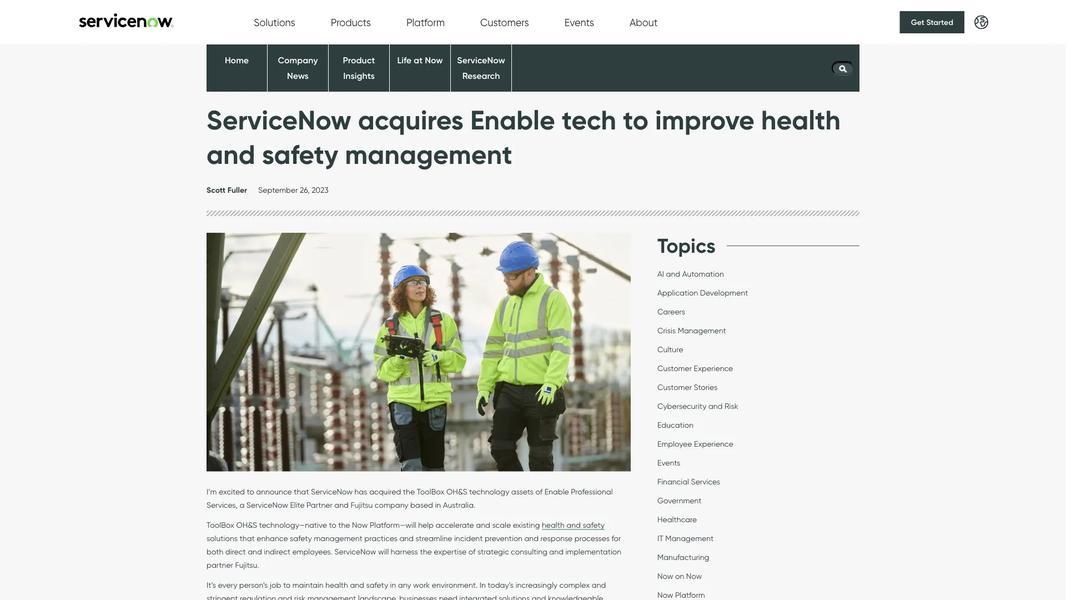Task type: vqa. For each thing, say whether or not it's contained in the screenshot.
1st 'Experience' from the top of the page
yes



Task type: locate. For each thing, give the bounding box(es) containing it.
now inside toolbox oh&s technology—native to the now platform—will help accelerate and scale existing health and safety solutions that enhance safety management practices and streamline incident prevention and response processes for both direct and indirect employees. servicenow will harness the expertise of strategic consulting and implementation partner fujitsu.
[[352, 520, 368, 530]]

1 vertical spatial oh&s
[[236, 520, 257, 530]]

company news
[[278, 55, 318, 81]]

servicenow down "news"
[[207, 103, 352, 137]]

management up the employees.
[[314, 533, 363, 543]]

1 horizontal spatial the
[[403, 487, 415, 496]]

health inside servicenow acquires enable tech to improve health and safety management
[[762, 103, 841, 137]]

culture link
[[658, 345, 684, 357]]

health and safety: 2 workers in hard hats examining a facility image
[[207, 233, 631, 471]]

and
[[207, 138, 255, 171], [666, 269, 681, 279], [709, 401, 723, 411], [335, 500, 349, 510], [476, 520, 491, 530], [567, 520, 581, 530], [400, 533, 414, 543], [525, 533, 539, 543], [248, 547, 262, 556], [550, 547, 564, 556], [350, 580, 364, 590], [592, 580, 606, 590], [278, 593, 292, 600], [532, 593, 546, 600]]

Search text field
[[832, 61, 854, 75]]

platform
[[407, 16, 445, 28], [676, 590, 705, 600]]

customer inside customer experience link
[[658, 364, 692, 373]]

2 customer from the top
[[658, 382, 692, 392]]

of right 'assets' on the bottom
[[536, 487, 543, 496]]

customers
[[481, 16, 529, 28]]

oh&s inside the i'm excited to announce that servicenow has acquired the toolbox oh&s technology assets of enable professional services, a servicenow elite partner and fujitsu company based in australia.
[[447, 487, 468, 496]]

application development
[[658, 288, 748, 297]]

that up elite
[[294, 487, 309, 496]]

now on now
[[658, 571, 702, 581]]

experience up services
[[694, 439, 734, 449]]

consulting
[[511, 547, 548, 556]]

oh&s down a
[[236, 520, 257, 530]]

1 horizontal spatial events
[[658, 458, 681, 467]]

to inside toolbox oh&s technology—native to the now platform—will help accelerate and scale existing health and safety solutions that enhance safety management practices and streamline incident prevention and response processes for both direct and indirect employees. servicenow will harness the expertise of strategic consulting and implementation partner fujitsu.
[[329, 520, 337, 530]]

and inside "link"
[[666, 269, 681, 279]]

0 vertical spatial the
[[403, 487, 415, 496]]

1 horizontal spatial toolbox
[[417, 487, 445, 496]]

management inside it's every person's job to maintain health and safety in any work environment. in today's increasingly complex and stringent regulation and risk management landscape, businesses need integrated solutions and knowledgeabl
[[308, 593, 356, 600]]

1 vertical spatial solutions
[[499, 593, 530, 600]]

job
[[270, 580, 281, 590]]

management down acquires
[[345, 138, 513, 171]]

0 vertical spatial of
[[536, 487, 543, 496]]

indirect
[[264, 547, 291, 556]]

1 horizontal spatial of
[[536, 487, 543, 496]]

2 vertical spatial the
[[420, 547, 432, 556]]

fuller
[[228, 185, 247, 195]]

in left any
[[390, 580, 396, 590]]

0 horizontal spatial of
[[469, 547, 476, 556]]

toolbox up based
[[417, 487, 445, 496]]

1 vertical spatial customer
[[658, 382, 692, 392]]

2 experience from the top
[[694, 439, 734, 449]]

platform down now on now link
[[676, 590, 705, 600]]

0 vertical spatial that
[[294, 487, 309, 496]]

enable down research
[[471, 103, 555, 137]]

the
[[403, 487, 415, 496], [339, 520, 350, 530], [420, 547, 432, 556]]

development
[[700, 288, 748, 297]]

to right "job"
[[283, 580, 291, 590]]

0 vertical spatial toolbox
[[417, 487, 445, 496]]

crisis management
[[658, 326, 727, 335]]

toolbox
[[417, 487, 445, 496], [207, 520, 234, 530]]

management down careers link
[[678, 326, 727, 335]]

will
[[378, 547, 389, 556]]

1 vertical spatial the
[[339, 520, 350, 530]]

to inside it's every person's job to maintain health and safety in any work environment. in today's increasingly complex and stringent regulation and risk management landscape, businesses need integrated solutions and knowledgeabl
[[283, 580, 291, 590]]

regulation
[[240, 593, 276, 600]]

customer
[[658, 364, 692, 373], [658, 382, 692, 392]]

customer inside the customer stories link
[[658, 382, 692, 392]]

oh&s
[[447, 487, 468, 496], [236, 520, 257, 530]]

0 vertical spatial management
[[345, 138, 513, 171]]

2 horizontal spatial the
[[420, 547, 432, 556]]

0 horizontal spatial in
[[390, 580, 396, 590]]

it's every person's job to maintain health and safety in any work environment. in today's increasingly complex and stringent regulation and risk management landscape, businesses need integrated solutions and knowledgeabl
[[207, 580, 606, 600]]

servicenow inside servicenow acquires enable tech to improve health and safety management
[[207, 103, 352, 137]]

management inside toolbox oh&s technology—native to the now platform—will help accelerate and scale existing health and safety solutions that enhance safety management practices and streamline incident prevention and response processes for both direct and indirect employees. servicenow will harness the expertise of strategic consulting and implementation partner fujitsu.
[[314, 533, 363, 543]]

servicenow left the will
[[335, 547, 376, 556]]

customer stories link
[[658, 382, 718, 395]]

safety inside it's every person's job to maintain health and safety in any work environment. in today's increasingly complex and stringent regulation and risk management landscape, businesses need integrated solutions and knowledgeabl
[[366, 580, 388, 590]]

solutions down the today's
[[499, 593, 530, 600]]

0 vertical spatial events
[[565, 16, 594, 28]]

1 customer from the top
[[658, 364, 692, 373]]

0 vertical spatial health
[[762, 103, 841, 137]]

1 vertical spatial health
[[542, 520, 565, 530]]

1 experience from the top
[[694, 364, 734, 373]]

1 horizontal spatial platform
[[676, 590, 705, 600]]

1 vertical spatial experience
[[694, 439, 734, 449]]

0 vertical spatial management
[[678, 326, 727, 335]]

management for it management
[[666, 534, 714, 543]]

and inside servicenow acquires enable tech to improve health and safety management
[[207, 138, 255, 171]]

safety up landscape,
[[366, 580, 388, 590]]

0 horizontal spatial oh&s
[[236, 520, 257, 530]]

products button
[[331, 16, 371, 28]]

now on now link
[[658, 571, 702, 584]]

platform up life at now link
[[407, 16, 445, 28]]

health inside it's every person's job to maintain health and safety in any work environment. in today's increasingly complex and stringent regulation and risk management landscape, businesses need integrated solutions and knowledgeabl
[[326, 580, 348, 590]]

0 vertical spatial oh&s
[[447, 487, 468, 496]]

excited
[[219, 487, 245, 496]]

1 horizontal spatial oh&s
[[447, 487, 468, 496]]

now right at
[[425, 55, 443, 66]]

careers link
[[658, 307, 686, 319]]

employee
[[658, 439, 693, 449]]

0 horizontal spatial platform
[[407, 16, 445, 28]]

1 vertical spatial of
[[469, 547, 476, 556]]

work
[[413, 580, 430, 590]]

2023
[[312, 185, 329, 195]]

safety down technology—native
[[290, 533, 312, 543]]

0 vertical spatial in
[[435, 500, 441, 510]]

now down fujitsu
[[352, 520, 368, 530]]

1 vertical spatial in
[[390, 580, 396, 590]]

health for it's every person's job to maintain health and safety in any work environment. in today's increasingly complex and stringent regulation and risk management landscape, businesses need integrated solutions and knowledgeabl
[[326, 580, 348, 590]]

of
[[536, 487, 543, 496], [469, 547, 476, 556]]

1 vertical spatial management
[[666, 534, 714, 543]]

topics
[[658, 233, 716, 258]]

help
[[418, 520, 434, 530]]

management for crisis management
[[678, 326, 727, 335]]

healthcare link
[[658, 515, 697, 527]]

acquires
[[358, 103, 464, 137]]

solutions
[[207, 533, 238, 543], [499, 593, 530, 600]]

in inside the i'm excited to announce that servicenow has acquired the toolbox oh&s technology assets of enable professional services, a servicenow elite partner and fujitsu company based in australia.
[[435, 500, 441, 510]]

management up manufacturing
[[666, 534, 714, 543]]

enable
[[471, 103, 555, 137], [545, 487, 569, 496]]

life at now link
[[397, 55, 443, 66]]

it's
[[207, 580, 216, 590]]

started
[[927, 17, 954, 27]]

experience up stories
[[694, 364, 734, 373]]

employee experience
[[658, 439, 734, 449]]

to
[[623, 103, 649, 137], [247, 487, 254, 496], [329, 520, 337, 530], [283, 580, 291, 590]]

enable inside servicenow acquires enable tech to improve health and safety management
[[471, 103, 555, 137]]

management down maintain
[[308, 593, 356, 600]]

get started link
[[900, 11, 965, 33]]

health
[[762, 103, 841, 137], [542, 520, 565, 530], [326, 580, 348, 590]]

has
[[355, 487, 368, 496]]

events
[[565, 16, 594, 28], [658, 458, 681, 467]]

life at now
[[397, 55, 443, 66]]

to down the partner
[[329, 520, 337, 530]]

1 vertical spatial events
[[658, 458, 681, 467]]

1 vertical spatial platform
[[676, 590, 705, 600]]

experience for customer experience
[[694, 364, 734, 373]]

response
[[541, 533, 573, 543]]

technology—native
[[259, 520, 327, 530]]

safety up 26,
[[262, 138, 339, 171]]

both
[[207, 547, 224, 556]]

toolbox inside the i'm excited to announce that servicenow has acquired the toolbox oh&s technology assets of enable professional services, a servicenow elite partner and fujitsu company based in australia.
[[417, 487, 445, 496]]

0 horizontal spatial events
[[565, 16, 594, 28]]

0 horizontal spatial toolbox
[[207, 520, 234, 530]]

1 horizontal spatial solutions
[[499, 593, 530, 600]]

ai and automation link
[[658, 269, 724, 281]]

0 vertical spatial experience
[[694, 364, 734, 373]]

solutions up both at the left bottom
[[207, 533, 238, 543]]

customer up cybersecurity
[[658, 382, 692, 392]]

experience inside "link"
[[694, 439, 734, 449]]

services,
[[207, 500, 238, 510]]

0 vertical spatial platform
[[407, 16, 445, 28]]

it
[[658, 534, 664, 543]]

professional
[[571, 487, 613, 496]]

events for events popup button
[[565, 16, 594, 28]]

assets
[[512, 487, 534, 496]]

1 horizontal spatial in
[[435, 500, 441, 510]]

1 vertical spatial that
[[240, 533, 255, 543]]

health for servicenow acquires enable tech to improve health and safety management
[[762, 103, 841, 137]]

and inside the i'm excited to announce that servicenow has acquired the toolbox oh&s technology assets of enable professional services, a servicenow elite partner and fujitsu company based in australia.
[[335, 500, 349, 510]]

now right on
[[687, 571, 702, 581]]

oh&s inside toolbox oh&s technology—native to the now platform—will help accelerate and scale existing health and safety solutions that enhance safety management practices and streamline incident prevention and response processes for both direct and indirect employees. servicenow will harness the expertise of strategic consulting and implementation partner fujitsu.
[[236, 520, 257, 530]]

government
[[658, 496, 702, 505]]

None search field
[[827, 58, 860, 78]]

1 horizontal spatial health
[[542, 520, 565, 530]]

1 vertical spatial management
[[314, 533, 363, 543]]

2 vertical spatial health
[[326, 580, 348, 590]]

1 horizontal spatial that
[[294, 487, 309, 496]]

cybersecurity and risk
[[658, 401, 739, 411]]

management inside servicenow acquires enable tech to improve health and safety management
[[345, 138, 513, 171]]

0 horizontal spatial health
[[326, 580, 348, 590]]

announce
[[256, 487, 292, 496]]

1 vertical spatial toolbox
[[207, 520, 234, 530]]

scott fuller link
[[207, 185, 247, 198]]

0 vertical spatial customer
[[658, 364, 692, 373]]

0 horizontal spatial solutions
[[207, 533, 238, 543]]

0 horizontal spatial that
[[240, 533, 255, 543]]

any
[[398, 580, 411, 590]]

experience for employee experience
[[694, 439, 734, 449]]

in right based
[[435, 500, 441, 510]]

that
[[294, 487, 309, 496], [240, 533, 255, 543]]

oh&s up the australia. on the bottom left of page
[[447, 487, 468, 496]]

customer down culture link
[[658, 364, 692, 373]]

implementation
[[566, 547, 622, 556]]

0 vertical spatial solutions
[[207, 533, 238, 543]]

elite
[[290, 500, 305, 510]]

that up direct
[[240, 533, 255, 543]]

servicenow
[[457, 55, 505, 66], [207, 103, 352, 137], [311, 487, 353, 496], [247, 500, 288, 510], [335, 547, 376, 556]]

2 vertical spatial management
[[308, 593, 356, 600]]

of inside the i'm excited to announce that servicenow has acquired the toolbox oh&s technology assets of enable professional services, a servicenow elite partner and fujitsu company based in australia.
[[536, 487, 543, 496]]

every
[[218, 580, 237, 590]]

2 horizontal spatial health
[[762, 103, 841, 137]]

to right tech
[[623, 103, 649, 137]]

now down now on now link
[[658, 590, 674, 600]]

toolbox inside toolbox oh&s technology—native to the now platform—will help accelerate and scale existing health and safety solutions that enhance safety management practices and streamline incident prevention and response processes for both direct and indirect employees. servicenow will harness the expertise of strategic consulting and implementation partner fujitsu.
[[207, 520, 234, 530]]

of down incident
[[469, 547, 476, 556]]

toolbox down "services,"
[[207, 520, 234, 530]]

1 vertical spatial enable
[[545, 487, 569, 496]]

enable right 'assets' on the bottom
[[545, 487, 569, 496]]

0 vertical spatial enable
[[471, 103, 555, 137]]

products
[[331, 16, 371, 28]]

experience
[[694, 364, 734, 373], [694, 439, 734, 449]]

platform inside 'link'
[[676, 590, 705, 600]]

toolbox oh&s technology—native to the now platform—will help accelerate and scale existing health and safety solutions that enhance safety management practices and streamline incident prevention and response processes for both direct and indirect employees. servicenow will harness the expertise of strategic consulting and implementation partner fujitsu.
[[207, 520, 622, 570]]

to right excited
[[247, 487, 254, 496]]

need
[[439, 593, 458, 600]]



Task type: describe. For each thing, give the bounding box(es) containing it.
in inside it's every person's job to maintain health and safety in any work environment. in today's increasingly complex and stringent regulation and risk management landscape, businesses need integrated solutions and knowledgeabl
[[390, 580, 396, 590]]

government link
[[658, 496, 702, 508]]

businesses
[[400, 593, 437, 600]]

ai and automation
[[658, 269, 724, 279]]

partner
[[207, 560, 233, 570]]

i'm
[[207, 487, 217, 496]]

servicenow down announce
[[247, 500, 288, 510]]

events for events link at the bottom right of the page
[[658, 458, 681, 467]]

processes
[[575, 533, 610, 543]]

strategic
[[478, 547, 509, 556]]

healthcare
[[658, 515, 697, 524]]

customer stories
[[658, 382, 718, 392]]

existing
[[513, 520, 540, 530]]

application
[[658, 288, 699, 297]]

scott
[[207, 185, 226, 195]]

safety inside servicenow acquires enable tech to improve health and safety management
[[262, 138, 339, 171]]

servicenow acquires enable tech to improve health and safety management
[[207, 103, 841, 171]]

tech
[[562, 103, 617, 137]]

today's
[[488, 580, 514, 590]]

the inside the i'm excited to announce that servicenow has acquired the toolbox oh&s technology assets of enable professional services, a servicenow elite partner and fujitsu company based in australia.
[[403, 487, 415, 496]]

careers
[[658, 307, 686, 316]]

crisis
[[658, 326, 676, 335]]

for
[[612, 533, 621, 543]]

servicenow up research
[[457, 55, 505, 66]]

education link
[[658, 420, 694, 432]]

in
[[480, 580, 486, 590]]

september
[[258, 185, 298, 195]]

customer for customer stories
[[658, 382, 692, 392]]

expertise
[[434, 547, 467, 556]]

stories
[[694, 382, 718, 392]]

increasingly
[[516, 580, 558, 590]]

to inside servicenow acquires enable tech to improve health and safety management
[[623, 103, 649, 137]]

solutions inside toolbox oh&s technology—native to the now platform—will help accelerate and scale existing health and safety solutions that enhance safety management practices and streamline incident prevention and response processes for both direct and indirect employees. servicenow will harness the expertise of strategic consulting and implementation partner fujitsu.
[[207, 533, 238, 543]]

scott fuller
[[207, 185, 247, 195]]

technology
[[470, 487, 510, 496]]

employee experience link
[[658, 439, 734, 451]]

get started
[[911, 17, 954, 27]]

home link
[[225, 55, 249, 66]]

financial
[[658, 477, 689, 486]]

acquired
[[370, 487, 401, 496]]

crisis management link
[[658, 326, 727, 338]]

application development link
[[658, 288, 748, 300]]

servicenow inside toolbox oh&s technology—native to the now platform—will help accelerate and scale existing health and safety solutions that enhance safety management practices and streamline incident prevention and response processes for both direct and indirect employees. servicenow will harness the expertise of strategic consulting and implementation partner fujitsu.
[[335, 547, 376, 556]]

maintain
[[293, 580, 324, 590]]

fujitsu.
[[235, 560, 259, 570]]

product insights
[[343, 55, 375, 81]]

employees.
[[292, 547, 333, 556]]

0 horizontal spatial the
[[339, 520, 350, 530]]

now left on
[[658, 571, 674, 581]]

person's
[[239, 580, 268, 590]]

servicenow up the partner
[[311, 487, 353, 496]]

home
[[225, 55, 249, 66]]

complex
[[560, 580, 590, 590]]

platform—will
[[370, 520, 417, 530]]

that inside toolbox oh&s technology—native to the now platform—will help accelerate and scale existing health and safety solutions that enhance safety management practices and streamline incident prevention and response processes for both direct and indirect employees. servicenow will harness the expertise of strategic consulting and implementation partner fujitsu.
[[240, 533, 255, 543]]

risk
[[294, 593, 306, 600]]

australia.
[[443, 500, 476, 510]]

manufacturing link
[[658, 552, 710, 565]]

it management
[[658, 534, 714, 543]]

to inside the i'm excited to announce that servicenow has acquired the toolbox oh&s technology assets of enable professional services, a servicenow elite partner and fujitsu company based in australia.
[[247, 487, 254, 496]]

events link
[[658, 458, 681, 470]]

insights
[[343, 70, 375, 81]]

customer for customer experience
[[658, 364, 692, 373]]

about button
[[630, 16, 658, 28]]

prevention
[[485, 533, 523, 543]]

customer experience
[[658, 364, 734, 373]]

incident
[[454, 533, 483, 543]]

of inside toolbox oh&s technology—native to the now platform—will help accelerate and scale existing health and safety solutions that enhance safety management practices and streamline incident prevention and response processes for both direct and indirect employees. servicenow will harness the expertise of strategic consulting and implementation partner fujitsu.
[[469, 547, 476, 556]]

accelerate
[[436, 520, 474, 530]]

life
[[397, 55, 412, 66]]

about
[[630, 16, 658, 28]]

now platform link
[[658, 590, 705, 600]]

enhance
[[257, 533, 288, 543]]

solutions inside it's every person's job to maintain health and safety in any work environment. in today's increasingly complex and stringent regulation and risk management landscape, businesses need integrated solutions and knowledgeabl
[[499, 593, 530, 600]]

now inside 'link'
[[658, 590, 674, 600]]

services
[[691, 477, 721, 486]]

automation
[[683, 269, 724, 279]]

health inside toolbox oh&s technology—native to the now platform—will help accelerate and scale existing health and safety solutions that enhance safety management practices and streamline incident prevention and response processes for both direct and indirect employees. servicenow will harness the expertise of strategic consulting and implementation partner fujitsu.
[[542, 520, 565, 530]]

enable inside the i'm excited to announce that servicenow has acquired the toolbox oh&s technology assets of enable professional services, a servicenow elite partner and fujitsu company based in australia.
[[545, 487, 569, 496]]

environment.
[[432, 580, 478, 590]]

scale
[[492, 520, 511, 530]]

fujitsu
[[351, 500, 373, 510]]

it management link
[[658, 534, 714, 546]]

cybersecurity and risk link
[[658, 401, 739, 414]]

safety up processes
[[583, 520, 605, 530]]

research
[[463, 70, 500, 81]]

product
[[343, 55, 375, 66]]

product insights link
[[343, 55, 375, 81]]

culture
[[658, 345, 684, 354]]

landscape,
[[358, 593, 398, 600]]

practices
[[365, 533, 398, 543]]

solutions button
[[254, 16, 295, 28]]

i'm excited to announce that servicenow has acquired the toolbox oh&s technology assets of enable professional services, a servicenow elite partner and fujitsu company based in australia.
[[207, 487, 613, 510]]

now platform
[[658, 590, 705, 600]]

ai
[[658, 269, 664, 279]]

that inside the i'm excited to announce that servicenow has acquired the toolbox oh&s technology assets of enable professional services, a servicenow elite partner and fujitsu company based in australia.
[[294, 487, 309, 496]]



